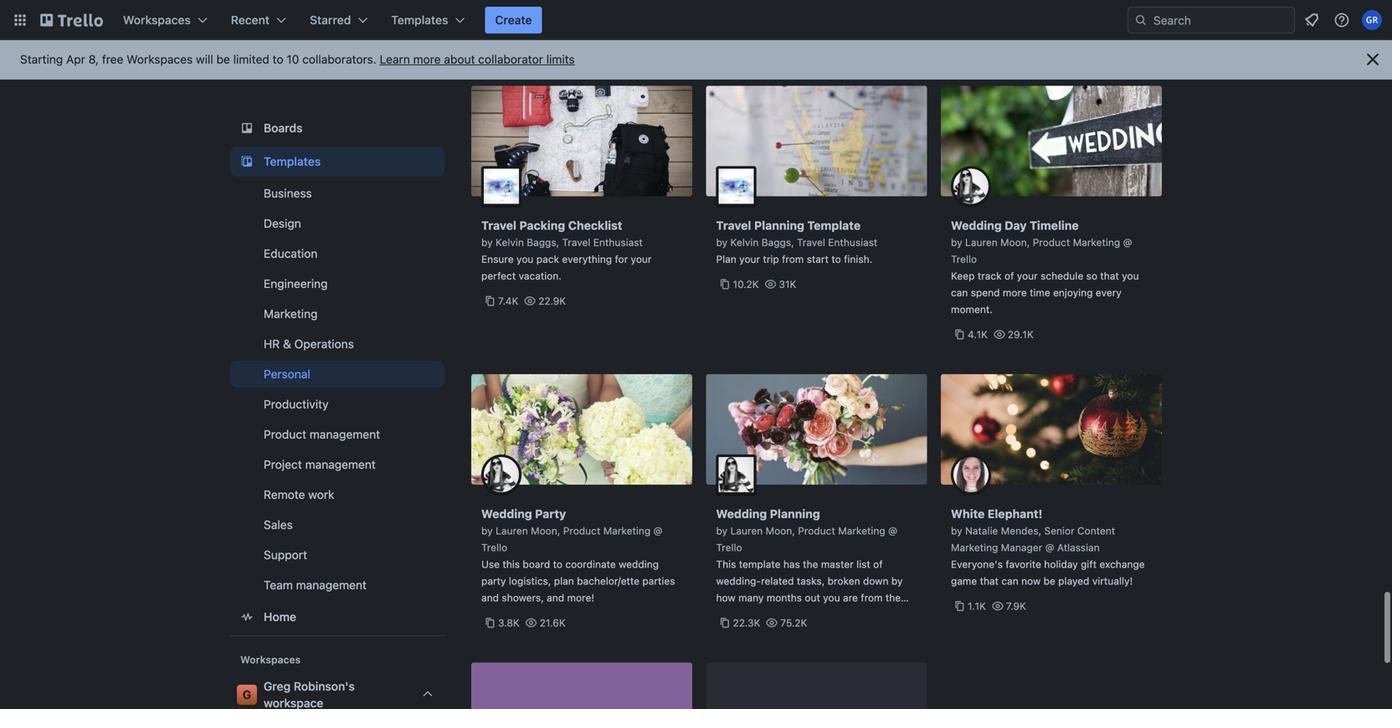 Task type: vqa. For each thing, say whether or not it's contained in the screenshot.


Task type: describe. For each thing, give the bounding box(es) containing it.
starred
[[310, 13, 351, 27]]

from inside wedding planning by lauren moon, product marketing @ trello this template has the master list of wedding-related tasks, broken down by how many months out you are from the big day.
[[861, 586, 883, 598]]

engineering link
[[230, 271, 445, 297]]

pack
[[537, 247, 559, 259]]

4.1k
[[968, 323, 988, 335]]

workspaces inside workspaces popup button
[[123, 13, 191, 27]]

white elephant! by natalie mendes, senior content marketing manager @ atlassian everyone's favorite holiday gift exchange game that can now be played virtually!
[[951, 501, 1145, 581]]

search image
[[1135, 13, 1148, 27]]

@ inside the "wedding day timeline by lauren moon, product marketing @ trello keep track of your schedule so that you can spend more time enjoying every moment."
[[1124, 231, 1133, 242]]

trello for wedding party
[[482, 536, 508, 548]]

track
[[978, 264, 1002, 276]]

templates button
[[381, 7, 475, 33]]

to inside the wedding party by lauren moon, product marketing @ trello use this board to coordinate wedding party logistics, plan bachelor/ette parties and showers, and more!
[[553, 553, 563, 564]]

bachelor/ette
[[577, 569, 640, 581]]

education
[[264, 247, 318, 260]]

perfect
[[482, 264, 516, 276]]

29.1k
[[1008, 323, 1034, 335]]

elephant!
[[988, 501, 1043, 515]]

travel planning template by kelvin baggs, travel enthusiast plan your trip from start to finish.
[[716, 213, 878, 259]]

more inside the "wedding day timeline by lauren moon, product marketing @ trello keep track of your schedule so that you can spend more time enjoying every moment."
[[1003, 281, 1027, 293]]

content
[[1078, 519, 1116, 531]]

@ inside the wedding party by lauren moon, product marketing @ trello use this board to coordinate wedding party logistics, plan bachelor/ette parties and showers, and more!
[[654, 519, 663, 531]]

management for project management
[[305, 458, 376, 472]]

lauren for wedding party
[[496, 519, 528, 531]]

travel up 'everything'
[[562, 231, 591, 242]]

many
[[739, 586, 764, 598]]

master
[[821, 553, 854, 564]]

1 horizontal spatial the
[[886, 586, 901, 598]]

collaborator
[[478, 52, 543, 66]]

boards link
[[230, 113, 445, 143]]

plan
[[716, 247, 737, 259]]

1 and from the left
[[482, 586, 499, 598]]

party
[[535, 501, 566, 515]]

enjoying
[[1054, 281, 1093, 293]]

project management
[[264, 458, 376, 472]]

templates inside 'popup button'
[[391, 13, 448, 27]]

by inside travel planning template by kelvin baggs, travel enthusiast plan your trip from start to finish.
[[716, 231, 728, 242]]

7.4k
[[498, 289, 519, 301]]

team
[[264, 578, 293, 592]]

support
[[264, 548, 307, 562]]

productivity link
[[230, 391, 445, 418]]

moon, inside the "wedding day timeline by lauren moon, product marketing @ trello keep track of your schedule so that you can spend more time enjoying every moment."
[[1001, 231, 1030, 242]]

collaborators.
[[302, 52, 377, 66]]

mendes,
[[1001, 519, 1042, 531]]

travel packing checklist by kelvin baggs, travel enthusiast ensure you pack everything for your perfect vacation.
[[482, 213, 652, 276]]

spend
[[971, 281, 1000, 293]]

your for wedding day timeline
[[1017, 264, 1038, 276]]

plan
[[554, 569, 574, 581]]

enthusiast for template
[[829, 231, 878, 242]]

personal
[[264, 367, 310, 381]]

wedding for wedding planning
[[716, 501, 767, 515]]

logistics,
[[509, 569, 551, 581]]

schedule
[[1041, 264, 1084, 276]]

personal link
[[230, 361, 445, 388]]

7.9k
[[1006, 595, 1027, 606]]

this
[[716, 553, 737, 564]]

templates link
[[230, 147, 445, 177]]

travel up ensure
[[482, 213, 517, 227]]

kelvin for planning
[[731, 231, 759, 242]]

marketing inside wedding planning by lauren moon, product marketing @ trello this template has the master list of wedding-related tasks, broken down by how many months out you are from the big day.
[[839, 519, 886, 531]]

this
[[503, 553, 520, 564]]

limits
[[547, 52, 575, 66]]

team management
[[264, 578, 367, 592]]

you inside wedding planning by lauren moon, product marketing @ trello this template has the master list of wedding-related tasks, broken down by how many months out you are from the big day.
[[823, 586, 841, 598]]

product inside wedding planning by lauren moon, product marketing @ trello this template has the master list of wedding-related tasks, broken down by how many months out you are from the big day.
[[798, 519, 836, 531]]

played
[[1059, 569, 1090, 581]]

22.9k
[[539, 289, 566, 301]]

management for team management
[[296, 578, 367, 592]]

planning for travel
[[755, 213, 805, 227]]

design
[[264, 216, 301, 230]]

support link
[[230, 542, 445, 569]]

education link
[[230, 240, 445, 267]]

primary element
[[0, 0, 1393, 40]]

manager
[[1001, 536, 1043, 548]]

wedding planning by lauren moon, product marketing @ trello this template has the master list of wedding-related tasks, broken down by how many months out you are from the big day.
[[716, 501, 903, 615]]

&
[[283, 337, 291, 351]]

list
[[857, 553, 871, 564]]

has
[[784, 553, 800, 564]]

0 vertical spatial more
[[413, 52, 441, 66]]

can for wedding
[[951, 281, 968, 293]]

packing
[[520, 213, 566, 227]]

board image
[[237, 118, 257, 138]]

sales
[[264, 518, 293, 532]]

trello inside the "wedding day timeline by lauren moon, product marketing @ trello keep track of your schedule so that you can spend more time enjoying every moment."
[[951, 247, 977, 259]]

create button
[[485, 7, 542, 33]]

party
[[482, 569, 506, 581]]

planning for wedding
[[770, 501, 821, 515]]

workspaces button
[[113, 7, 218, 33]]

sales link
[[230, 512, 445, 539]]

natalie mendes, senior content marketing manager @ atlassian image
[[951, 449, 992, 489]]

months
[[767, 586, 802, 598]]

open information menu image
[[1334, 12, 1351, 28]]

greg robinson's workspace
[[264, 680, 355, 709]]

wedding party by lauren moon, product marketing @ trello use this board to coordinate wedding party logistics, plan bachelor/ette parties and showers, and more!
[[482, 501, 675, 598]]

can for white
[[1002, 569, 1019, 581]]

management for product management
[[310, 428, 380, 441]]

lauren moon, product marketing @ trello image for wedding party
[[482, 449, 522, 489]]

atlassian
[[1058, 536, 1100, 548]]

wedding day timeline by lauren moon, product marketing @ trello keep track of your schedule so that you can spend more time enjoying every moment.
[[951, 213, 1139, 309]]

0 notifications image
[[1302, 10, 1322, 30]]

lauren inside the "wedding day timeline by lauren moon, product marketing @ trello keep track of your schedule so that you can spend more time enjoying every moment."
[[966, 231, 998, 242]]

create
[[495, 13, 532, 27]]

recent
[[231, 13, 270, 27]]

coordinate
[[566, 553, 616, 564]]

engineering
[[264, 277, 328, 291]]

0 horizontal spatial be
[[217, 52, 230, 66]]

operations
[[294, 337, 354, 351]]

trello for wedding planning
[[716, 536, 743, 548]]

by right down
[[892, 569, 903, 581]]

business link
[[230, 180, 445, 207]]

senior
[[1045, 519, 1075, 531]]

Search field
[[1148, 8, 1295, 33]]

8,
[[88, 52, 99, 66]]

g
[[243, 688, 251, 702]]

10
[[287, 52, 299, 66]]

greg
[[264, 680, 291, 693]]

board
[[523, 553, 550, 564]]

related
[[761, 569, 794, 581]]

for
[[615, 247, 628, 259]]

product up project
[[264, 428, 307, 441]]

ensure
[[482, 247, 514, 259]]



Task type: locate. For each thing, give the bounding box(es) containing it.
broken
[[828, 569, 861, 581]]

2 horizontal spatial to
[[832, 247, 841, 259]]

and down plan at left bottom
[[547, 586, 565, 598]]

to right start
[[832, 247, 841, 259]]

moon, up has
[[766, 519, 795, 531]]

that down everyone's
[[980, 569, 999, 581]]

kelvin up plan
[[731, 231, 759, 242]]

0 horizontal spatial lauren
[[496, 519, 528, 531]]

to inside travel planning template by kelvin baggs, travel enthusiast plan your trip from start to finish.
[[832, 247, 841, 259]]

1 vertical spatial planning
[[770, 501, 821, 515]]

you inside travel packing checklist by kelvin baggs, travel enthusiast ensure you pack everything for your perfect vacation.
[[517, 247, 534, 259]]

templates up learn
[[391, 13, 448, 27]]

marketing inside the wedding party by lauren moon, product marketing @ trello use this board to coordinate wedding party logistics, plan bachelor/ette parties and showers, and more!
[[604, 519, 651, 531]]

team management link
[[230, 572, 445, 599]]

0 horizontal spatial templates
[[264, 155, 321, 168]]

2 vertical spatial to
[[553, 553, 563, 564]]

project
[[264, 458, 302, 472]]

lauren moon, product marketing @ trello image
[[482, 449, 522, 489], [716, 449, 757, 489]]

1 horizontal spatial lauren moon, product marketing @ trello image
[[716, 449, 757, 489]]

you up vacation.
[[517, 247, 534, 259]]

wedding-
[[716, 569, 761, 581]]

by up ensure
[[482, 231, 493, 242]]

enthusiast inside travel planning template by kelvin baggs, travel enthusiast plan your trip from start to finish.
[[829, 231, 878, 242]]

travel
[[482, 213, 517, 227], [716, 213, 752, 227], [562, 231, 591, 242], [797, 231, 826, 242]]

1 horizontal spatial be
[[1044, 569, 1056, 581]]

baggs, up trip
[[762, 231, 795, 242]]

by
[[482, 231, 493, 242], [716, 231, 728, 242], [951, 231, 963, 242], [482, 519, 493, 531], [716, 519, 728, 531], [951, 519, 963, 531], [892, 569, 903, 581]]

0 horizontal spatial kelvin
[[496, 231, 524, 242]]

1 vertical spatial the
[[886, 586, 901, 598]]

marketing
[[1073, 231, 1121, 242], [264, 307, 318, 321], [604, 519, 651, 531], [839, 519, 886, 531], [951, 536, 999, 548]]

gift
[[1081, 553, 1097, 564]]

1 horizontal spatial your
[[740, 247, 761, 259]]

0 horizontal spatial that
[[980, 569, 999, 581]]

1 vertical spatial to
[[832, 247, 841, 259]]

1 horizontal spatial more
[[1003, 281, 1027, 293]]

1 kelvin from the left
[[496, 231, 524, 242]]

0 vertical spatial the
[[803, 553, 819, 564]]

white
[[951, 501, 985, 515]]

and
[[482, 586, 499, 598], [547, 586, 565, 598]]

baggs, inside travel planning template by kelvin baggs, travel enthusiast plan your trip from start to finish.
[[762, 231, 795, 242]]

trip
[[763, 247, 779, 259]]

checklist
[[568, 213, 623, 227]]

0 horizontal spatial to
[[273, 52, 284, 66]]

moon, down day on the top of page
[[1001, 231, 1030, 242]]

0 vertical spatial planning
[[755, 213, 805, 227]]

showers,
[[502, 586, 544, 598]]

0 vertical spatial can
[[951, 281, 968, 293]]

lauren up this
[[496, 519, 528, 531]]

you left are
[[823, 586, 841, 598]]

0 horizontal spatial of
[[874, 553, 883, 564]]

1 lauren moon, product marketing @ trello image from the left
[[482, 449, 522, 489]]

1 horizontal spatial can
[[1002, 569, 1019, 581]]

that inside the "wedding day timeline by lauren moon, product marketing @ trello keep track of your schedule so that you can spend more time enjoying every moment."
[[1101, 264, 1120, 276]]

be
[[217, 52, 230, 66], [1044, 569, 1056, 581]]

timeline
[[1030, 213, 1079, 227]]

you
[[517, 247, 534, 259], [1122, 264, 1139, 276], [823, 586, 841, 598]]

0 vertical spatial management
[[310, 428, 380, 441]]

and down "party"
[[482, 586, 499, 598]]

you right the so on the top right of page
[[1122, 264, 1139, 276]]

1 horizontal spatial baggs,
[[762, 231, 795, 242]]

workspaces up greg
[[240, 654, 301, 666]]

1 horizontal spatial to
[[553, 553, 563, 564]]

moon, inside wedding planning by lauren moon, product marketing @ trello this template has the master list of wedding-related tasks, broken down by how many months out you are from the big day.
[[766, 519, 795, 531]]

1 horizontal spatial kelvin
[[731, 231, 759, 242]]

can down keep
[[951, 281, 968, 293]]

@ inside wedding planning by lauren moon, product marketing @ trello this template has the master list of wedding-related tasks, broken down by how many months out you are from the big day.
[[889, 519, 898, 531]]

tasks,
[[797, 569, 825, 581]]

2 lauren moon, product marketing @ trello image from the left
[[716, 449, 757, 489]]

1 horizontal spatial lauren
[[731, 519, 763, 531]]

marketing inside white elephant! by natalie mendes, senior content marketing manager @ atlassian everyone's favorite holiday gift exchange game that can now be played virtually!
[[951, 536, 999, 548]]

0 horizontal spatial lauren moon, product marketing @ trello image
[[482, 449, 522, 489]]

be inside white elephant! by natalie mendes, senior content marketing manager @ atlassian everyone's favorite holiday gift exchange game that can now be played virtually!
[[1044, 569, 1056, 581]]

marketing link
[[230, 301, 445, 327]]

wedding left party
[[482, 501, 532, 515]]

product inside the wedding party by lauren moon, product marketing @ trello use this board to coordinate wedding party logistics, plan bachelor/ette parties and showers, and more!
[[563, 519, 601, 531]]

0 horizontal spatial baggs,
[[527, 231, 560, 242]]

0 vertical spatial that
[[1101, 264, 1120, 276]]

product down timeline
[[1033, 231, 1071, 242]]

0 horizontal spatial moon,
[[531, 519, 561, 531]]

0 horizontal spatial your
[[631, 247, 652, 259]]

wedding inside wedding planning by lauren moon, product marketing @ trello this template has the master list of wedding-related tasks, broken down by how many months out you are from the big day.
[[716, 501, 767, 515]]

1 horizontal spatial moon,
[[766, 519, 795, 531]]

planning up trip
[[755, 213, 805, 227]]

kelvin for packing
[[496, 231, 524, 242]]

of right the track
[[1005, 264, 1015, 276]]

lauren inside the wedding party by lauren moon, product marketing @ trello use this board to coordinate wedding party logistics, plan bachelor/ette parties and showers, and more!
[[496, 519, 528, 531]]

marketing up wedding
[[604, 519, 651, 531]]

1 horizontal spatial trello
[[716, 536, 743, 548]]

1 vertical spatial of
[[874, 553, 883, 564]]

moon, down party
[[531, 519, 561, 531]]

that up the every
[[1101, 264, 1120, 276]]

2 baggs, from the left
[[762, 231, 795, 242]]

your up time
[[1017, 264, 1038, 276]]

templates up business
[[264, 155, 321, 168]]

1 enthusiast from the left
[[594, 231, 643, 242]]

1 horizontal spatial you
[[823, 586, 841, 598]]

marketing up &
[[264, 307, 318, 321]]

hr & operations link
[[230, 331, 445, 358]]

0 vertical spatial workspaces
[[123, 13, 191, 27]]

marketing up list
[[839, 519, 886, 531]]

from inside travel planning template by kelvin baggs, travel enthusiast plan your trip from start to finish.
[[782, 247, 804, 259]]

marketing up the so on the top right of page
[[1073, 231, 1121, 242]]

are
[[843, 586, 858, 598]]

enthusiast inside travel packing checklist by kelvin baggs, travel enthusiast ensure you pack everything for your perfect vacation.
[[594, 231, 643, 242]]

moment.
[[951, 298, 993, 309]]

home image
[[237, 607, 257, 627]]

75.2k
[[781, 611, 808, 623]]

lauren for wedding planning
[[731, 519, 763, 531]]

travel up plan
[[716, 213, 752, 227]]

back to home image
[[40, 7, 103, 33]]

template
[[808, 213, 861, 227]]

1 vertical spatial you
[[1122, 264, 1139, 276]]

lauren moon, product marketing @ trello image for wedding planning
[[716, 449, 757, 489]]

work
[[308, 488, 335, 502]]

1 horizontal spatial of
[[1005, 264, 1015, 276]]

more!
[[567, 586, 595, 598]]

0 horizontal spatial the
[[803, 553, 819, 564]]

enthusiast up the finish.
[[829, 231, 878, 242]]

recent button
[[221, 7, 296, 33]]

from down down
[[861, 586, 883, 598]]

2 horizontal spatial trello
[[951, 247, 977, 259]]

1 horizontal spatial enthusiast
[[829, 231, 878, 242]]

lauren up "template"
[[731, 519, 763, 531]]

holiday
[[1045, 553, 1078, 564]]

wedding for wedding day timeline
[[951, 213, 1002, 227]]

wedding inside the "wedding day timeline by lauren moon, product marketing @ trello keep track of your schedule so that you can spend more time enjoying every moment."
[[951, 213, 1002, 227]]

workspaces up free
[[123, 13, 191, 27]]

trello inside the wedding party by lauren moon, product marketing @ trello use this board to coordinate wedding party logistics, plan bachelor/ette parties and showers, and more!
[[482, 536, 508, 548]]

by up keep
[[951, 231, 963, 242]]

1.1k
[[968, 595, 987, 606]]

trello up "use"
[[482, 536, 508, 548]]

from
[[782, 247, 804, 259], [861, 586, 883, 598]]

kelvin inside travel planning template by kelvin baggs, travel enthusiast plan your trip from start to finish.
[[731, 231, 759, 242]]

baggs, inside travel packing checklist by kelvin baggs, travel enthusiast ensure you pack everything for your perfect vacation.
[[527, 231, 560, 242]]

more right learn
[[413, 52, 441, 66]]

planning inside travel planning template by kelvin baggs, travel enthusiast plan your trip from start to finish.
[[755, 213, 805, 227]]

learn
[[380, 52, 410, 66]]

remote work link
[[230, 482, 445, 508]]

your inside travel planning template by kelvin baggs, travel enthusiast plan your trip from start to finish.
[[740, 247, 761, 259]]

lauren inside wedding planning by lauren moon, product marketing @ trello this template has the master list of wedding-related tasks, broken down by how many months out you are from the big day.
[[731, 519, 763, 531]]

workspace
[[264, 696, 324, 709]]

the up tasks,
[[803, 553, 819, 564]]

1 vertical spatial workspaces
[[127, 52, 193, 66]]

home link
[[230, 602, 445, 632]]

planning inside wedding planning by lauren moon, product marketing @ trello this template has the master list of wedding-related tasks, broken down by how many months out you are from the big day.
[[770, 501, 821, 515]]

by inside the "wedding day timeline by lauren moon, product marketing @ trello keep track of your schedule so that you can spend more time enjoying every moment."
[[951, 231, 963, 242]]

1 vertical spatial can
[[1002, 569, 1019, 581]]

1 vertical spatial be
[[1044, 569, 1056, 581]]

0 vertical spatial you
[[517, 247, 534, 259]]

down
[[863, 569, 889, 581]]

planning up has
[[770, 501, 821, 515]]

kelvin baggs, travel enthusiast image
[[482, 160, 522, 201]]

workspaces
[[123, 13, 191, 27], [127, 52, 193, 66], [240, 654, 301, 666]]

by down white
[[951, 519, 963, 531]]

2 kelvin from the left
[[731, 231, 759, 242]]

kelvin inside travel packing checklist by kelvin baggs, travel enthusiast ensure you pack everything for your perfect vacation.
[[496, 231, 524, 242]]

management down support link
[[296, 578, 367, 592]]

0 horizontal spatial you
[[517, 247, 534, 259]]

time
[[1030, 281, 1051, 293]]

1 horizontal spatial templates
[[391, 13, 448, 27]]

@ inside white elephant! by natalie mendes, senior content marketing manager @ atlassian everyone's favorite holiday gift exchange game that can now be played virtually!
[[1046, 536, 1055, 548]]

wedding inside the wedding party by lauren moon, product marketing @ trello use this board to coordinate wedding party logistics, plan bachelor/ette parties and showers, and more!
[[482, 501, 532, 515]]

1 vertical spatial from
[[861, 586, 883, 598]]

0 horizontal spatial trello
[[482, 536, 508, 548]]

lauren up the track
[[966, 231, 998, 242]]

1 vertical spatial more
[[1003, 281, 1027, 293]]

0 horizontal spatial more
[[413, 52, 441, 66]]

from right trip
[[782, 247, 804, 259]]

can inside white elephant! by natalie mendes, senior content marketing manager @ atlassian everyone's favorite holiday gift exchange game that can now be played virtually!
[[1002, 569, 1019, 581]]

kelvin baggs, travel enthusiast image
[[716, 160, 757, 201]]

0 horizontal spatial can
[[951, 281, 968, 293]]

baggs, for packing
[[527, 231, 560, 242]]

2 horizontal spatial wedding
[[951, 213, 1002, 227]]

parties
[[643, 569, 675, 581]]

boards
[[264, 121, 303, 135]]

be right will
[[217, 52, 230, 66]]

by up "use"
[[482, 519, 493, 531]]

product up master
[[798, 519, 836, 531]]

your inside the "wedding day timeline by lauren moon, product marketing @ trello keep track of your schedule so that you can spend more time enjoying every moment."
[[1017, 264, 1038, 276]]

2 horizontal spatial you
[[1122, 264, 1139, 276]]

0 vertical spatial from
[[782, 247, 804, 259]]

every
[[1096, 281, 1122, 293]]

1 vertical spatial templates
[[264, 155, 321, 168]]

templates
[[391, 13, 448, 27], [264, 155, 321, 168]]

trello up keep
[[951, 247, 977, 259]]

be right now on the right of the page
[[1044, 569, 1056, 581]]

2 vertical spatial you
[[823, 586, 841, 598]]

everything
[[562, 247, 612, 259]]

moon, inside the wedding party by lauren moon, product marketing @ trello use this board to coordinate wedding party logistics, plan bachelor/ette parties and showers, and more!
[[531, 519, 561, 531]]

2 vertical spatial workspaces
[[240, 654, 301, 666]]

virtually!
[[1093, 569, 1133, 581]]

your left trip
[[740, 247, 761, 259]]

apr
[[66, 52, 85, 66]]

0 horizontal spatial enthusiast
[[594, 231, 643, 242]]

0 vertical spatial templates
[[391, 13, 448, 27]]

your
[[631, 247, 652, 259], [740, 247, 761, 259], [1017, 264, 1038, 276]]

trello up the this
[[716, 536, 743, 548]]

1 vertical spatial management
[[305, 458, 376, 472]]

home
[[264, 610, 296, 624]]

design link
[[230, 210, 445, 237]]

22.3k
[[733, 611, 761, 623]]

everyone's
[[951, 553, 1003, 564]]

0 vertical spatial to
[[273, 52, 284, 66]]

moon, for wedding planning
[[766, 519, 795, 531]]

@
[[1124, 231, 1133, 242], [654, 519, 663, 531], [889, 519, 898, 531], [1046, 536, 1055, 548]]

how
[[716, 586, 736, 598]]

travel up start
[[797, 231, 826, 242]]

template
[[739, 553, 781, 564]]

robinson's
[[294, 680, 355, 693]]

you inside the "wedding day timeline by lauren moon, product marketing @ trello keep track of your schedule so that you can spend more time enjoying every moment."
[[1122, 264, 1139, 276]]

lauren moon, product marketing @ trello image
[[951, 160, 992, 201]]

remote
[[264, 488, 305, 502]]

baggs, down packing
[[527, 231, 560, 242]]

wedding for wedding party
[[482, 501, 532, 515]]

2 horizontal spatial lauren
[[966, 231, 998, 242]]

day
[[1005, 213, 1027, 227]]

wedding up the this
[[716, 501, 767, 515]]

out
[[805, 586, 821, 598]]

can inside the "wedding day timeline by lauren moon, product marketing @ trello keep track of your schedule so that you can spend more time enjoying every moment."
[[951, 281, 968, 293]]

of
[[1005, 264, 1015, 276], [874, 553, 883, 564]]

2 vertical spatial management
[[296, 578, 367, 592]]

0 horizontal spatial and
[[482, 586, 499, 598]]

1 horizontal spatial from
[[861, 586, 883, 598]]

more left time
[[1003, 281, 1027, 293]]

1 horizontal spatial wedding
[[716, 501, 767, 515]]

2 enthusiast from the left
[[829, 231, 878, 242]]

baggs, for planning
[[762, 231, 795, 242]]

0 vertical spatial be
[[217, 52, 230, 66]]

1 horizontal spatial that
[[1101, 264, 1120, 276]]

remote work
[[264, 488, 335, 502]]

learn more about collaborator limits link
[[380, 52, 575, 66]]

your inside travel packing checklist by kelvin baggs, travel enthusiast ensure you pack everything for your perfect vacation.
[[631, 247, 652, 259]]

productivity
[[264, 397, 329, 411]]

to up plan at left bottom
[[553, 553, 563, 564]]

enthusiast for checklist
[[594, 231, 643, 242]]

by inside travel packing checklist by kelvin baggs, travel enthusiast ensure you pack everything for your perfect vacation.
[[482, 231, 493, 242]]

by inside white elephant! by natalie mendes, senior content marketing manager @ atlassian everyone's favorite holiday gift exchange game that can now be played virtually!
[[951, 519, 963, 531]]

product management
[[264, 428, 380, 441]]

enthusiast up for
[[594, 231, 643, 242]]

about
[[444, 52, 475, 66]]

by inside the wedding party by lauren moon, product marketing @ trello use this board to coordinate wedding party logistics, plan bachelor/ette parties and showers, and more!
[[482, 519, 493, 531]]

by up plan
[[716, 231, 728, 242]]

2 and from the left
[[547, 586, 565, 598]]

the down down
[[886, 586, 901, 598]]

to left 10
[[273, 52, 284, 66]]

can left now on the right of the page
[[1002, 569, 1019, 581]]

that inside white elephant! by natalie mendes, senior content marketing manager @ atlassian everyone's favorite holiday gift exchange game that can now be played virtually!
[[980, 569, 999, 581]]

2 horizontal spatial moon,
[[1001, 231, 1030, 242]]

product inside the "wedding day timeline by lauren moon, product marketing @ trello keep track of your schedule so that you can spend more time enjoying every moment."
[[1033, 231, 1071, 242]]

moon, for wedding party
[[531, 519, 561, 531]]

management down the "product management" link
[[305, 458, 376, 472]]

by up the this
[[716, 519, 728, 531]]

game
[[951, 569, 978, 581]]

marketing inside the "wedding day timeline by lauren moon, product marketing @ trello keep track of your schedule so that you can spend more time enjoying every moment."
[[1073, 231, 1121, 242]]

0 horizontal spatial wedding
[[482, 501, 532, 515]]

management
[[310, 428, 380, 441], [305, 458, 376, 472], [296, 578, 367, 592]]

product up coordinate
[[563, 519, 601, 531]]

marketing up everyone's
[[951, 536, 999, 548]]

trello inside wedding planning by lauren moon, product marketing @ trello this template has the master list of wedding-related tasks, broken down by how many months out you are from the big day.
[[716, 536, 743, 548]]

greg robinson (gregrobinson96) image
[[1363, 10, 1383, 30]]

your for travel packing checklist
[[631, 247, 652, 259]]

workspaces down workspaces popup button
[[127, 52, 193, 66]]

template board image
[[237, 152, 257, 172]]

your right for
[[631, 247, 652, 259]]

1 vertical spatial that
[[980, 569, 999, 581]]

of inside the "wedding day timeline by lauren moon, product marketing @ trello keep track of your schedule so that you can spend more time enjoying every moment."
[[1005, 264, 1015, 276]]

management down productivity link
[[310, 428, 380, 441]]

1 horizontal spatial and
[[547, 586, 565, 598]]

0 horizontal spatial from
[[782, 247, 804, 259]]

0 vertical spatial of
[[1005, 264, 1015, 276]]

kelvin up ensure
[[496, 231, 524, 242]]

1 baggs, from the left
[[527, 231, 560, 242]]

of right list
[[874, 553, 883, 564]]

of inside wedding planning by lauren moon, product marketing @ trello this template has the master list of wedding-related tasks, broken down by how many months out you are from the big day.
[[874, 553, 883, 564]]

wedding left day on the top of page
[[951, 213, 1002, 227]]

2 horizontal spatial your
[[1017, 264, 1038, 276]]



